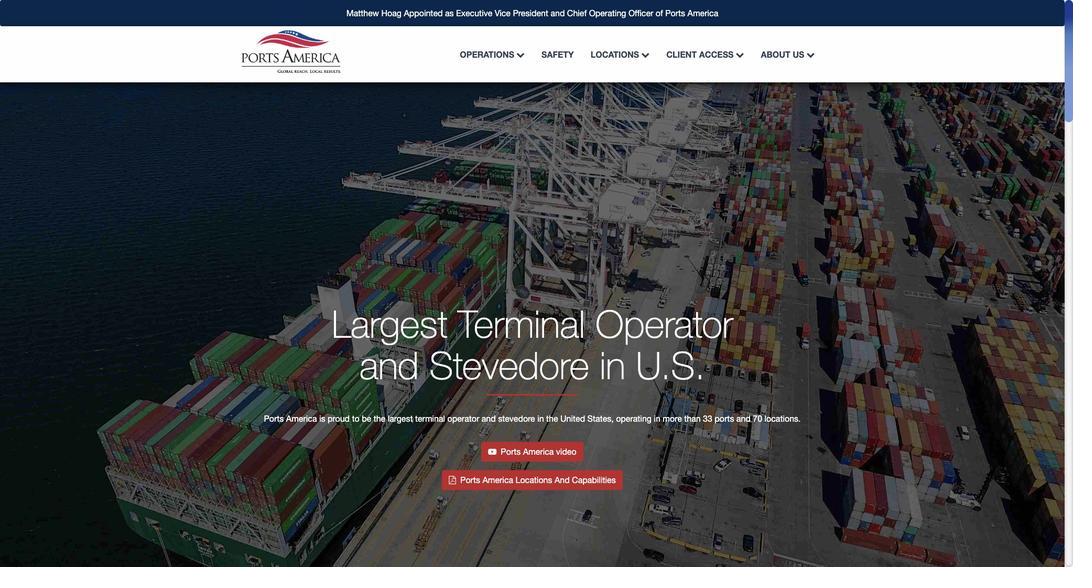 Task type: vqa. For each thing, say whether or not it's contained in the screenshot.
container
no



Task type: locate. For each thing, give the bounding box(es) containing it.
in inside largest terminal operator and stevedore in u.s.
[[600, 343, 626, 387]]

appointed
[[404, 8, 443, 18]]

chevron down image inside 'locations' link
[[640, 50, 650, 58]]

chevron down image left client
[[640, 50, 650, 58]]

ports america video button
[[482, 442, 584, 462]]

youtube play image
[[489, 448, 501, 456]]

locations left and
[[516, 475, 553, 485]]

chevron down image inside operations link
[[515, 50, 525, 58]]

more
[[663, 414, 682, 423]]

america inside button
[[523, 447, 554, 456]]

about
[[761, 49, 791, 59]]

the
[[374, 414, 386, 423], [547, 414, 558, 423]]

than
[[685, 414, 701, 423]]

ports for ports america locations and capabilities
[[461, 475, 480, 485]]

1 horizontal spatial the
[[547, 414, 558, 423]]

america up client access
[[688, 8, 719, 18]]

america left is
[[286, 414, 317, 423]]

as
[[445, 8, 454, 18]]

1 vertical spatial locations
[[516, 475, 553, 485]]

1 horizontal spatial in
[[600, 343, 626, 387]]

chevron down image inside about us link
[[805, 50, 815, 58]]

access
[[700, 49, 734, 59]]

chevron down image for client access
[[734, 50, 745, 58]]

america for ports america video
[[523, 447, 554, 456]]

terminal
[[415, 414, 445, 423]]

chevron down image
[[515, 50, 525, 58], [805, 50, 815, 58]]

and
[[551, 8, 565, 18], [360, 343, 419, 387], [482, 414, 496, 423], [737, 414, 751, 423]]

to
[[352, 414, 360, 423]]

70
[[753, 414, 763, 423]]

ports for ports america video
[[501, 447, 521, 456]]

chevron down image right 'about' at the top of page
[[805, 50, 815, 58]]

the left united on the bottom
[[547, 414, 558, 423]]

america
[[688, 8, 719, 18], [286, 414, 317, 423], [523, 447, 554, 456], [483, 475, 514, 485]]

operations link
[[452, 44, 533, 65]]

1 horizontal spatial locations
[[591, 49, 640, 59]]

ports america locations and capabilities link
[[442, 470, 623, 490]]

matthew hoag appointed as executive vice president and chief operating officer of ports america
[[347, 8, 719, 18]]

locations
[[591, 49, 640, 59], [516, 475, 553, 485]]

0 horizontal spatial chevron down image
[[515, 50, 525, 58]]

1 horizontal spatial chevron down image
[[805, 50, 815, 58]]

0 horizontal spatial chevron down image
[[640, 50, 650, 58]]

0 vertical spatial locations
[[591, 49, 640, 59]]

in
[[600, 343, 626, 387], [538, 414, 544, 423], [654, 414, 661, 423]]

and inside largest terminal operator and stevedore in u.s.
[[360, 343, 419, 387]]

0 horizontal spatial the
[[374, 414, 386, 423]]

america down youtube play icon
[[483, 475, 514, 485]]

1 horizontal spatial chevron down image
[[734, 50, 745, 58]]

0 horizontal spatial locations
[[516, 475, 553, 485]]

safety
[[542, 49, 574, 59]]

hoag
[[382, 8, 402, 18]]

chevron down image
[[640, 50, 650, 58], [734, 50, 745, 58]]

america left video
[[523, 447, 554, 456]]

america for ports america is proud to be the largest terminal operator and stevedore in the united states, operating in more than 33 ports and 70 locations.
[[286, 414, 317, 423]]

client
[[667, 49, 697, 59]]

1 the from the left
[[374, 414, 386, 423]]

the right be
[[374, 414, 386, 423]]

america for ports america locations and capabilities
[[483, 475, 514, 485]]

matthew
[[347, 8, 379, 18]]

locations.
[[765, 414, 801, 423]]

chevron down image inside the client access link
[[734, 50, 745, 58]]

us
[[793, 49, 805, 59]]

chevron down image for about us
[[805, 50, 815, 58]]

locations down the operating
[[591, 49, 640, 59]]

ports
[[666, 8, 686, 18], [264, 414, 284, 423], [501, 447, 521, 456], [461, 475, 480, 485]]

2 chevron down image from the left
[[734, 50, 745, 58]]

stevedore
[[498, 414, 535, 423]]

2 chevron down image from the left
[[805, 50, 815, 58]]

1 chevron down image from the left
[[515, 50, 525, 58]]

1 chevron down image from the left
[[640, 50, 650, 58]]

ports inside button
[[501, 447, 521, 456]]

united
[[561, 414, 585, 423]]

matthew hoag appointed as executive vice president and chief operating officer of ports america link
[[347, 8, 719, 18]]

operating
[[616, 414, 652, 423]]

officer
[[629, 8, 654, 18]]

be
[[362, 414, 372, 423]]

proud
[[328, 414, 350, 423]]

chevron down image left safety 'link' at the top
[[515, 50, 525, 58]]

chevron down image left 'about' at the top of page
[[734, 50, 745, 58]]

operations
[[460, 49, 515, 59]]

largest
[[332, 301, 448, 346]]



Task type: describe. For each thing, give the bounding box(es) containing it.
stevedore
[[430, 343, 589, 387]]

operator
[[596, 301, 733, 346]]

ports
[[715, 414, 735, 423]]

file pdf o image
[[449, 476, 461, 484]]

client access link
[[658, 44, 753, 65]]

ports america is proud to be the largest terminal operator and stevedore in the united states, operating in more than 33 ports and 70 locations.
[[264, 414, 801, 423]]

ports america locations and capabilities
[[461, 475, 616, 485]]

chevron down image for locations
[[640, 50, 650, 58]]

executive
[[456, 8, 493, 18]]

safety link
[[533, 44, 583, 65]]

largest terminal operator and stevedore in u.s.
[[332, 301, 733, 387]]

33
[[703, 414, 713, 423]]

operator
[[448, 414, 480, 423]]

operating
[[589, 8, 627, 18]]

locations link
[[583, 44, 658, 65]]

angle up image
[[1044, 542, 1053, 556]]

of
[[656, 8, 663, 18]]

capabilities
[[572, 475, 616, 485]]

ports america video
[[501, 447, 577, 456]]

is
[[319, 414, 325, 423]]

and
[[555, 475, 570, 485]]

about us
[[761, 49, 805, 59]]

terminal
[[458, 301, 586, 346]]

video
[[556, 447, 577, 456]]

vice
[[495, 8, 511, 18]]

0 horizontal spatial in
[[538, 414, 544, 423]]

client access
[[667, 49, 734, 59]]

u.s.
[[636, 343, 706, 387]]

chevron down image for operations
[[515, 50, 525, 58]]

ports for ports america is proud to be the largest terminal operator and stevedore in the united states, operating in more than 33 ports and 70 locations.
[[264, 414, 284, 423]]

chief
[[567, 8, 587, 18]]

largest
[[388, 414, 413, 423]]

2 the from the left
[[547, 414, 558, 423]]

president
[[513, 8, 549, 18]]

states,
[[588, 414, 614, 423]]

about us link
[[753, 44, 824, 65]]

2 horizontal spatial in
[[654, 414, 661, 423]]



